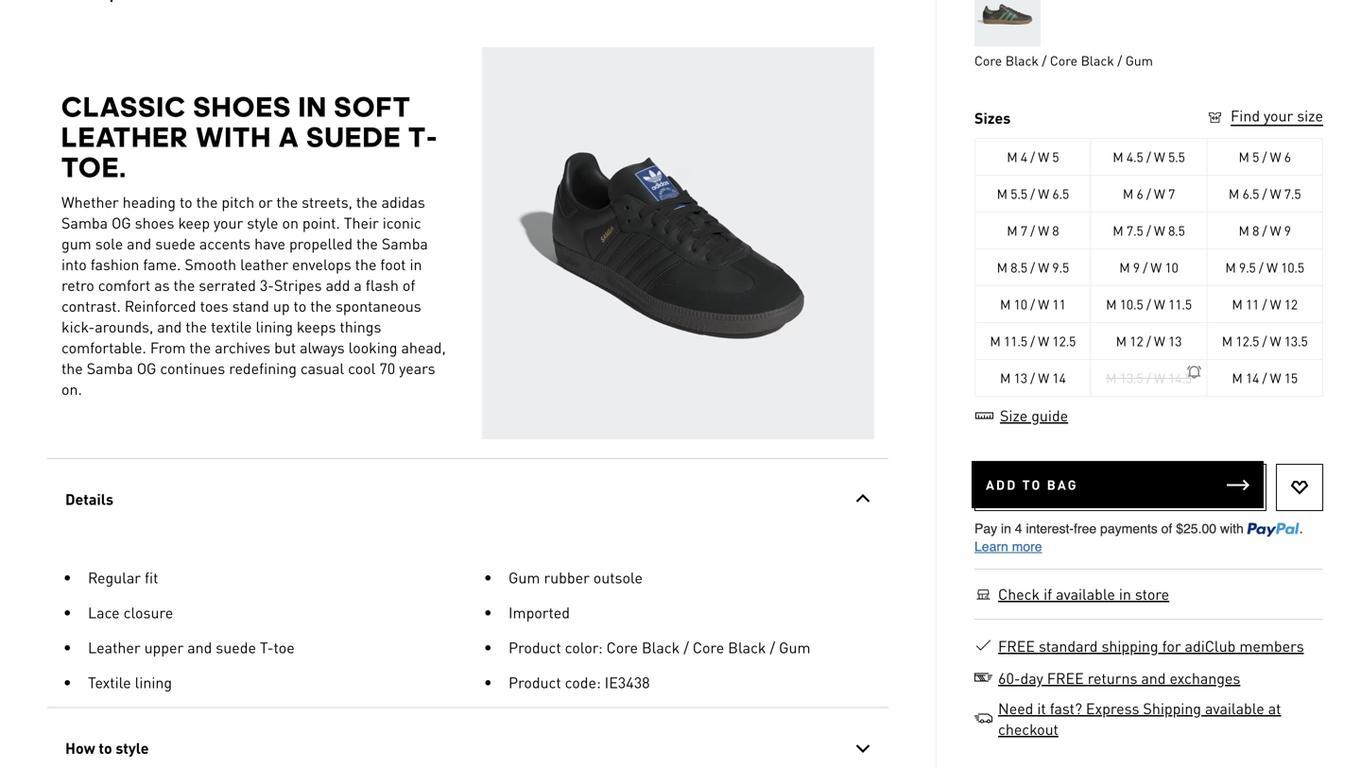 Task type: describe. For each thing, give the bounding box(es) containing it.
and right upper
[[187, 638, 212, 658]]

kick-
[[61, 317, 95, 337]]

at
[[1269, 699, 1282, 719]]

details button
[[47, 460, 889, 540]]

m for m 14 / w 15
[[1233, 370, 1243, 387]]

add
[[986, 477, 1018, 494]]

m 12.5 / w 13.5 button
[[1208, 322, 1324, 360]]

0 horizontal spatial og
[[112, 213, 131, 233]]

m 8.5 / w 9.5
[[997, 259, 1070, 276]]

it
[[1038, 699, 1047, 719]]

check if available in store button
[[998, 584, 1171, 605]]

to inside button
[[99, 739, 112, 758]]

11.5 inside m 10.5 / w 11.5 button
[[1169, 296, 1193, 313]]

/ for m 5 / w 6
[[1263, 148, 1268, 165]]

day
[[1021, 669, 1044, 689]]

/ for m 8.5 / w 9.5
[[1031, 259, 1036, 276]]

ahead,
[[401, 338, 446, 358]]

m for m 9.5 / w 10.5
[[1226, 259, 1237, 276]]

12.5 inside button
[[1236, 333, 1260, 350]]

8.5 inside button
[[1169, 222, 1186, 239]]

/ for m 7 / w 8
[[1031, 222, 1036, 239]]

m for m 7.5 / w 8.5
[[1113, 222, 1124, 239]]

m 4 / w 5 button
[[976, 138, 1092, 176]]

0 vertical spatial a
[[279, 120, 300, 154]]

6 inside button
[[1285, 148, 1292, 165]]

color:
[[565, 638, 603, 658]]

gum
[[61, 234, 92, 253]]

w for 11.5
[[1155, 296, 1166, 313]]

the up keeps
[[310, 297, 332, 316]]

/ for m 7.5 / w 8.5
[[1147, 222, 1152, 239]]

w for 12.5
[[1039, 333, 1050, 350]]

size guide link
[[975, 406, 1070, 425]]

14 inside button
[[1053, 370, 1067, 387]]

0 vertical spatial gum
[[1126, 52, 1154, 69]]

lace closure
[[88, 603, 173, 623]]

members
[[1240, 637, 1305, 656]]

w for 8
[[1039, 222, 1050, 239]]

m 8 / w 9 button
[[1208, 212, 1324, 250]]

how
[[65, 739, 95, 758]]

fast?
[[1050, 699, 1083, 719]]

13 inside button
[[1014, 370, 1028, 387]]

60-day free returns and exchanges
[[999, 669, 1241, 689]]

the up on on the top left
[[277, 192, 298, 212]]

textile
[[88, 673, 131, 693]]

m 6.5 / w 7.5
[[1229, 185, 1302, 202]]

5 inside button
[[1253, 148, 1260, 165]]

stripes
[[274, 276, 322, 295]]

serrated
[[199, 276, 256, 295]]

/ for m 4 / w 5
[[1031, 148, 1036, 165]]

lace
[[88, 603, 120, 623]]

keep
[[178, 213, 210, 233]]

classic shoes in soft leather with a suede t- toe. whether heading to the pitch or the streets, the adidas samba og shoes keep your style on point. their iconic gum sole and suede accents have propelled the samba into fashion fame. smooth leather envelops the foot in retro comfort as the serrated 3-stripes add a flash of contrast. reinforced toes stand up to the spontaneous kick-arounds, and the textile lining keeps things comfortable. from the archives but always looking ahead, the samba og continues redefining casual cool 70 years on.
[[61, 90, 446, 399]]

m 14 / w 15
[[1233, 370, 1299, 387]]

whether
[[61, 192, 119, 212]]

1 vertical spatial 7.5
[[1127, 222, 1144, 239]]

their
[[344, 213, 379, 233]]

free standard shipping for adiclub members button
[[998, 636, 1306, 657]]

leather
[[88, 638, 141, 658]]

the up continues
[[190, 338, 211, 358]]

/ for m 8 / w 9
[[1263, 222, 1268, 239]]

m 4.5 / w 5.5 button
[[1092, 138, 1208, 176]]

w for 5.5
[[1155, 148, 1166, 165]]

8.5 inside button
[[1011, 259, 1028, 276]]

0 horizontal spatial suede
[[155, 234, 196, 253]]

/ for m 6.5 / w 7.5
[[1263, 185, 1268, 202]]

on
[[282, 213, 299, 233]]

2 6.5 from the left
[[1243, 185, 1260, 202]]

/ for m 13.5 / w 14.5
[[1147, 370, 1152, 387]]

toe.
[[61, 150, 127, 184]]

ie3438
[[605, 673, 650, 693]]

to
[[1023, 477, 1043, 494]]

and right sole
[[127, 234, 152, 253]]

m 9 / w 10
[[1120, 259, 1179, 276]]

m 13 / w 14
[[1001, 370, 1067, 387]]

1 vertical spatial 12
[[1130, 333, 1144, 350]]

0 vertical spatial 12
[[1285, 296, 1299, 313]]

outsole
[[594, 568, 643, 588]]

iconic
[[383, 213, 422, 233]]

m 11 / w 12
[[1233, 296, 1299, 313]]

m 7 / w 8
[[1007, 222, 1060, 239]]

but
[[274, 338, 296, 358]]

express
[[1087, 699, 1140, 719]]

7 inside button
[[1021, 222, 1028, 239]]

m for m 13.5 / w 14.5
[[1107, 370, 1117, 387]]

/ for m 11 / w 12
[[1263, 296, 1268, 313]]

product color: shadow olive / preloved green / gum image
[[975, 0, 1041, 46]]

/ for m 6 / w 7
[[1147, 185, 1152, 202]]

with
[[196, 120, 272, 154]]

m 12 / w 13 button
[[1092, 322, 1208, 360]]

the up their
[[356, 192, 378, 212]]

1 horizontal spatial to
[[180, 192, 193, 212]]

code:
[[565, 673, 601, 693]]

fame.
[[143, 255, 181, 274]]

add to bag button
[[972, 461, 1265, 509]]

propelled
[[289, 234, 353, 253]]

looking
[[349, 338, 398, 358]]

w for 9.5
[[1039, 259, 1050, 276]]

w for 15
[[1271, 370, 1282, 387]]

9.5 inside button
[[1053, 259, 1070, 276]]

1 vertical spatial 9
[[1134, 259, 1141, 276]]

the up "flash"
[[355, 255, 377, 274]]

m 11 / w 12 button
[[1208, 286, 1324, 323]]

m for m 11 / w 12
[[1233, 296, 1243, 313]]

14.5
[[1169, 370, 1193, 387]]

/ for m 4.5 / w 5.5
[[1147, 148, 1152, 165]]

1 horizontal spatial gum
[[779, 638, 811, 658]]

the down their
[[357, 234, 378, 253]]

on.
[[61, 380, 82, 399]]

redefining
[[229, 359, 297, 378]]

m 5.5 / w 6.5
[[997, 185, 1070, 202]]

the up on.
[[61, 359, 83, 378]]

1 vertical spatial 13.5
[[1120, 370, 1144, 387]]

m 8 / w 9
[[1239, 222, 1292, 239]]

0 vertical spatial 10
[[1166, 259, 1179, 276]]

0 horizontal spatial t-
[[260, 638, 274, 658]]

/ for m 12.5 / w 13.5
[[1263, 333, 1268, 350]]

13 inside button
[[1169, 333, 1183, 350]]

1 vertical spatial og
[[137, 359, 156, 378]]

60-
[[999, 669, 1021, 689]]

0 horizontal spatial 10.5
[[1120, 296, 1144, 313]]

free inside button
[[999, 637, 1036, 656]]

1 horizontal spatial 7.5
[[1285, 185, 1302, 202]]

find
[[1231, 106, 1261, 125]]

from
[[150, 338, 186, 358]]

w for 12
[[1271, 296, 1282, 313]]

available inside need it fast? express shipping available at checkout
[[1206, 699, 1265, 719]]

continues
[[160, 359, 225, 378]]

m for m 8.5 / w 9.5
[[997, 259, 1008, 276]]

0 horizontal spatial lining
[[135, 673, 172, 693]]

6 inside button
[[1137, 185, 1144, 202]]

m 6 / w 7
[[1123, 185, 1176, 202]]

2 vertical spatial samba
[[87, 359, 133, 378]]

closure
[[124, 603, 173, 623]]

m for m 5 / w 6
[[1239, 148, 1250, 165]]

m for m 7 / w 8
[[1007, 222, 1018, 239]]

retro
[[61, 276, 94, 295]]

guide
[[1032, 406, 1069, 425]]

shipping
[[1144, 699, 1202, 719]]

1 horizontal spatial 9
[[1285, 222, 1292, 239]]

/ for m 9.5 / w 10.5
[[1260, 259, 1264, 276]]

2 11 from the left
[[1246, 296, 1260, 313]]

9.5 inside button
[[1240, 259, 1257, 276]]

flash
[[366, 276, 399, 295]]

accents
[[199, 234, 251, 253]]

1 horizontal spatial 10.5
[[1282, 259, 1305, 276]]

w for 14
[[1039, 370, 1050, 387]]

for
[[1163, 637, 1182, 656]]

comfort
[[98, 276, 151, 295]]

m 5 / w 6
[[1239, 148, 1292, 165]]

w for 7.5
[[1271, 185, 1282, 202]]

core black / core black / gum
[[975, 52, 1154, 69]]

2 vertical spatial suede
[[216, 638, 256, 658]]

m 10.5 / w 11.5 button
[[1092, 286, 1208, 323]]

leather upper and suede t-toe
[[88, 638, 295, 658]]

1 vertical spatial samba
[[382, 234, 428, 253]]

14 inside button
[[1246, 370, 1260, 387]]

1 vertical spatial a
[[354, 276, 362, 295]]

size
[[1001, 406, 1028, 425]]

fit
[[145, 568, 158, 588]]

m for m 6.5 / w 7.5
[[1229, 185, 1240, 202]]

m 13.5 / w 14.5
[[1107, 370, 1193, 387]]

exchanges
[[1170, 669, 1241, 689]]

1 vertical spatial in
[[410, 255, 422, 274]]

0 vertical spatial samba
[[61, 213, 108, 233]]

always
[[300, 338, 345, 358]]

w for 13
[[1155, 333, 1166, 350]]

m 9 / w 10 button
[[1092, 249, 1208, 286]]



Task type: locate. For each thing, give the bounding box(es) containing it.
0 vertical spatial og
[[112, 213, 131, 233]]

0 horizontal spatial 13.5
[[1120, 370, 1144, 387]]

m 12.5 / w 13.5
[[1223, 333, 1309, 350]]

textile
[[211, 317, 252, 337]]

1 horizontal spatial shoes
[[194, 90, 292, 123]]

5 right 4 on the right
[[1053, 148, 1060, 165]]

m 4.5 / w 5.5
[[1113, 148, 1186, 165]]

w for 6.5
[[1039, 185, 1050, 202]]

6 down find your size
[[1285, 148, 1292, 165]]

5.5 down 4 on the right
[[1011, 185, 1028, 202]]

7.5
[[1285, 185, 1302, 202], [1127, 222, 1144, 239]]

0 vertical spatial your
[[1265, 106, 1294, 125]]

0 vertical spatial 10.5
[[1282, 259, 1305, 276]]

suede up streets,
[[307, 120, 402, 154]]

10 up the m 11.5 / w 12.5
[[1014, 296, 1028, 313]]

0 horizontal spatial free
[[999, 637, 1036, 656]]

things
[[340, 317, 382, 337]]

your left size
[[1265, 106, 1294, 125]]

w down "m 7.5 / w 8.5" button
[[1151, 259, 1162, 276]]

t-
[[409, 120, 439, 154], [260, 638, 274, 658]]

m up the m 13 / w 14
[[991, 333, 1001, 350]]

samba down 'whether' at the top of the page
[[61, 213, 108, 233]]

1 horizontal spatial t-
[[409, 120, 439, 154]]

m for m 12.5 / w 13.5
[[1223, 333, 1233, 350]]

envelops
[[292, 255, 352, 274]]

1 horizontal spatial in
[[410, 255, 422, 274]]

1 horizontal spatial lining
[[256, 317, 293, 337]]

0 horizontal spatial 8
[[1053, 222, 1060, 239]]

6.5 down the m 4 / w 5 button
[[1053, 185, 1070, 202]]

1 vertical spatial 8.5
[[1011, 259, 1028, 276]]

1 vertical spatial 10
[[1014, 296, 1028, 313]]

product down imported on the bottom left
[[509, 638, 561, 658]]

0 horizontal spatial 7.5
[[1127, 222, 1144, 239]]

8 inside m 7 / w 8 button
[[1053, 222, 1060, 239]]

2 vertical spatial gum
[[779, 638, 811, 658]]

w for 10.5
[[1267, 259, 1278, 276]]

2 14 from the left
[[1246, 370, 1260, 387]]

the down toes
[[186, 317, 207, 337]]

1 horizontal spatial 8
[[1253, 222, 1260, 239]]

1 9.5 from the left
[[1053, 259, 1070, 276]]

size guide
[[1001, 406, 1069, 425]]

11.5 inside m 11.5 / w 12.5 button
[[1004, 333, 1028, 350]]

pitch
[[222, 192, 255, 212]]

7 inside button
[[1169, 185, 1176, 202]]

lining down up
[[256, 317, 293, 337]]

w for 7
[[1155, 185, 1166, 202]]

/ for m 10 / w 11
[[1031, 296, 1036, 313]]

m for m 11.5 / w 12.5
[[991, 333, 1001, 350]]

standard
[[1039, 637, 1099, 656]]

0 horizontal spatial 11.5
[[1004, 333, 1028, 350]]

12
[[1285, 296, 1299, 313], [1130, 333, 1144, 350]]

m for m 6 / w 7
[[1123, 185, 1134, 202]]

t- inside classic shoes in soft leather with a suede t- toe. whether heading to the pitch or the streets, the adidas samba og shoes keep your style on point. their iconic gum sole and suede accents have propelled the samba into fashion fame. smooth leather envelops the foot in retro comfort as the serrated 3-stripes add a flash of contrast. reinforced toes stand up to the spontaneous kick-arounds, and the textile lining keeps things comfortable. from the archives but always looking ahead, the samba og continues redefining casual cool 70 years on.
[[409, 120, 439, 154]]

point.
[[303, 213, 340, 233]]

14
[[1053, 370, 1067, 387], [1246, 370, 1260, 387]]

0 horizontal spatial 8.5
[[1011, 259, 1028, 276]]

13 up size guide link
[[1014, 370, 1028, 387]]

find your size image
[[1207, 109, 1225, 127]]

2 horizontal spatial to
[[294, 297, 307, 316]]

0 vertical spatial 9
[[1285, 222, 1292, 239]]

0 vertical spatial 7.5
[[1285, 185, 1302, 202]]

w left 15
[[1271, 370, 1282, 387]]

m up size
[[1001, 370, 1011, 387]]

your
[[1265, 106, 1294, 125], [214, 213, 243, 233]]

classic
[[61, 90, 187, 123]]

2 horizontal spatial suede
[[307, 120, 402, 154]]

m down m 6.5 / w 7.5
[[1239, 222, 1250, 239]]

product for product color: core black / core black / gum
[[509, 638, 561, 658]]

w for 14.5
[[1155, 370, 1166, 387]]

m 11.5 / w 12.5
[[991, 333, 1077, 350]]

2 8 from the left
[[1253, 222, 1260, 239]]

in inside button
[[1120, 585, 1132, 604]]

product color: core black / core black / gum
[[509, 638, 811, 658]]

1 horizontal spatial suede
[[216, 638, 256, 658]]

None field
[[780, 393, 875, 437]]

have
[[255, 234, 286, 253]]

m 8.5 / w 9.5 button
[[976, 249, 1092, 286]]

6.5 down m 5 / w 6
[[1243, 185, 1260, 202]]

m for m 10 / w 11
[[1001, 296, 1011, 313]]

1 horizontal spatial your
[[1265, 106, 1294, 125]]

2 horizontal spatial in
[[1120, 585, 1132, 604]]

available inside button
[[1057, 585, 1116, 604]]

1 horizontal spatial 5
[[1253, 148, 1260, 165]]

0 horizontal spatial a
[[279, 120, 300, 154]]

15
[[1285, 370, 1299, 387]]

1 vertical spatial 13
[[1014, 370, 1028, 387]]

suede up fame.
[[155, 234, 196, 253]]

0 horizontal spatial 14
[[1053, 370, 1067, 387]]

find your size
[[1231, 106, 1324, 125]]

10.5 up m 12 / w 13
[[1120, 296, 1144, 313]]

and down free standard shipping for adiclub members button
[[1142, 669, 1167, 689]]

m down find
[[1239, 148, 1250, 165]]

m for m 9 / w 10
[[1120, 259, 1131, 276]]

7.5 down m 6 / w 7
[[1127, 222, 1144, 239]]

0 vertical spatial leather
[[61, 120, 189, 154]]

11 up m 12.5 / w 13.5
[[1246, 296, 1260, 313]]

13.5 up 15
[[1285, 333, 1309, 350]]

2 5 from the left
[[1253, 148, 1260, 165]]

1 vertical spatial lining
[[135, 673, 172, 693]]

years
[[399, 359, 436, 378]]

11.5 up the m 13 / w 14
[[1004, 333, 1028, 350]]

9 up m 9.5 / w 10.5 button
[[1285, 222, 1292, 239]]

w for 6
[[1271, 148, 1282, 165]]

w for 13.5
[[1271, 333, 1282, 350]]

13
[[1169, 333, 1183, 350], [1014, 370, 1028, 387]]

7 down the m 4.5 / w 5.5 button
[[1169, 185, 1176, 202]]

1 horizontal spatial 13.5
[[1285, 333, 1309, 350]]

your inside button
[[1265, 106, 1294, 125]]

m up m 12 / w 13
[[1107, 296, 1117, 313]]

casual
[[301, 359, 344, 378]]

product code: ie3438
[[509, 673, 650, 693]]

0 vertical spatial style
[[247, 213, 279, 233]]

m down the m 11 / w 12
[[1223, 333, 1233, 350]]

need it fast? express shipping available at checkout
[[999, 699, 1282, 740]]

1 vertical spatial free
[[1048, 669, 1085, 689]]

m for m 4 / w 5
[[1007, 148, 1018, 165]]

need
[[999, 699, 1034, 719]]

1 vertical spatial 11.5
[[1004, 333, 1028, 350]]

product for product code: ie3438
[[509, 673, 561, 693]]

m down m 12 / w 13
[[1107, 370, 1117, 387]]

0 vertical spatial in
[[299, 90, 328, 123]]

0 vertical spatial 7
[[1169, 185, 1176, 202]]

w for 10
[[1151, 259, 1162, 276]]

m 12 / w 13
[[1117, 333, 1183, 350]]

1 8 from the left
[[1053, 222, 1060, 239]]

m up m 12.5 / w 13.5
[[1233, 296, 1243, 313]]

5.5 right 4.5
[[1169, 148, 1186, 165]]

w up m 8.5 / w 9.5 button
[[1039, 222, 1050, 239]]

1 vertical spatial 10.5
[[1120, 296, 1144, 313]]

og
[[112, 213, 131, 233], [137, 359, 156, 378]]

m 10.5 / w 11.5
[[1107, 296, 1193, 313]]

w for 11
[[1039, 296, 1050, 313]]

toes
[[200, 297, 229, 316]]

0 vertical spatial available
[[1057, 585, 1116, 604]]

streets,
[[302, 192, 353, 212]]

0 horizontal spatial style
[[116, 739, 149, 758]]

available right if at the right
[[1057, 585, 1116, 604]]

1 horizontal spatial 14
[[1246, 370, 1260, 387]]

style right how
[[116, 739, 149, 758]]

/ for m 12 / w 13
[[1147, 333, 1152, 350]]

0 vertical spatial 5.5
[[1169, 148, 1186, 165]]

1 horizontal spatial a
[[354, 276, 362, 295]]

free up fast?
[[1048, 669, 1085, 689]]

available left at
[[1206, 699, 1265, 719]]

og up sole
[[112, 213, 131, 233]]

gum rubber outsole
[[509, 568, 643, 588]]

into
[[61, 255, 87, 274]]

1 vertical spatial t-
[[260, 638, 274, 658]]

7 up m 8.5 / w 9.5
[[1021, 222, 1028, 239]]

0 vertical spatial 6
[[1285, 148, 1292, 165]]

7.5 down 'm 5 / w 6' button
[[1285, 185, 1302, 202]]

m for m 4.5 / w 5.5
[[1113, 148, 1124, 165]]

m 7.5 / w 8.5 button
[[1092, 212, 1208, 250]]

9.5 down m 7 / w 8 button
[[1053, 259, 1070, 276]]

1 horizontal spatial 11
[[1246, 296, 1260, 313]]

5.5
[[1169, 148, 1186, 165], [1011, 185, 1028, 202]]

1 11 from the left
[[1053, 296, 1067, 313]]

0 horizontal spatial to
[[99, 739, 112, 758]]

1 vertical spatial 5.5
[[1011, 185, 1028, 202]]

0 horizontal spatial 12.5
[[1053, 333, 1077, 350]]

as
[[154, 276, 170, 295]]

4.5
[[1127, 148, 1144, 165]]

1 horizontal spatial 6
[[1285, 148, 1292, 165]]

add to bag
[[986, 477, 1079, 494]]

1 vertical spatial to
[[294, 297, 307, 316]]

w up m 12 / w 13 button
[[1155, 296, 1166, 313]]

m up the m 11.5 / w 12.5
[[1001, 296, 1011, 313]]

0 vertical spatial 11.5
[[1169, 296, 1193, 313]]

m for m 12 / w 13
[[1117, 333, 1127, 350]]

14 up guide
[[1053, 370, 1067, 387]]

arounds,
[[95, 317, 153, 337]]

m 14 / w 15 button
[[1208, 359, 1324, 397]]

your up "accents"
[[214, 213, 243, 233]]

/ for m 13 / w 14
[[1031, 370, 1036, 387]]

m down m 5 / w 6
[[1229, 185, 1240, 202]]

and up the from
[[157, 317, 182, 337]]

1 vertical spatial leather
[[240, 255, 289, 274]]

5 inside button
[[1053, 148, 1060, 165]]

2 9.5 from the left
[[1240, 259, 1257, 276]]

m down m 7 / w 8
[[997, 259, 1008, 276]]

suede left toe
[[216, 638, 256, 658]]

12 up the 'm 12.5 / w 13.5' button
[[1285, 296, 1299, 313]]

how to style button
[[47, 709, 889, 769]]

w up m 6.5 / w 7.5 button
[[1271, 148, 1282, 165]]

w left 14.5
[[1155, 370, 1166, 387]]

m 5.5 / w 6.5 button
[[976, 175, 1092, 213]]

0 horizontal spatial leather
[[61, 120, 189, 154]]

1 product from the top
[[509, 638, 561, 658]]

8 up m 8.5 / w 9.5 button
[[1053, 222, 1060, 239]]

m down m 6 / w 7
[[1113, 222, 1124, 239]]

1 horizontal spatial 10
[[1166, 259, 1179, 276]]

spontaneous
[[336, 297, 421, 316]]

14 left 15
[[1246, 370, 1260, 387]]

style inside how to style button
[[116, 739, 149, 758]]

m
[[1007, 148, 1018, 165], [1113, 148, 1124, 165], [1239, 148, 1250, 165], [997, 185, 1008, 202], [1123, 185, 1134, 202], [1229, 185, 1240, 202], [1007, 222, 1018, 239], [1113, 222, 1124, 239], [1239, 222, 1250, 239], [997, 259, 1008, 276], [1120, 259, 1131, 276], [1226, 259, 1237, 276], [1001, 296, 1011, 313], [1107, 296, 1117, 313], [1233, 296, 1243, 313], [991, 333, 1001, 350], [1117, 333, 1127, 350], [1223, 333, 1233, 350], [1001, 370, 1011, 387], [1107, 370, 1117, 387], [1233, 370, 1243, 387]]

2 vertical spatial to
[[99, 739, 112, 758]]

1 horizontal spatial 7
[[1169, 185, 1176, 202]]

product
[[509, 638, 561, 658], [509, 673, 561, 693]]

fashion
[[91, 255, 139, 274]]

5.5 inside the m 4.5 / w 5.5 button
[[1169, 148, 1186, 165]]

/ for m 5.5 / w 6.5
[[1031, 185, 1036, 202]]

9 up m 10.5 / w 11.5
[[1134, 259, 1141, 276]]

m 9.5 / w 10.5
[[1226, 259, 1305, 276]]

m 4 / w 5
[[1007, 148, 1060, 165]]

1 vertical spatial available
[[1206, 699, 1265, 719]]

bag
[[1048, 477, 1079, 494]]

style inside classic shoes in soft leather with a suede t- toe. whether heading to the pitch or the streets, the adidas samba og shoes keep your style on point. their iconic gum sole and suede accents have propelled the samba into fashion fame. smooth leather envelops the foot in retro comfort as the serrated 3-stripes add a flash of contrast. reinforced toes stand up to the spontaneous kick-arounds, and the textile lining keeps things comfortable. from the archives but always looking ahead, the samba og continues redefining casual cool 70 years on.
[[247, 213, 279, 233]]

m down 4.5
[[1123, 185, 1134, 202]]

m up m 13.5 / w 14.5
[[1117, 333, 1127, 350]]

sole
[[95, 234, 123, 253]]

the up keep
[[196, 192, 218, 212]]

lining
[[256, 317, 293, 337], [135, 673, 172, 693]]

/ for m 9 / w 10
[[1144, 259, 1148, 276]]

0 vertical spatial to
[[180, 192, 193, 212]]

a right add
[[354, 276, 362, 295]]

5
[[1053, 148, 1060, 165], [1253, 148, 1260, 165]]

og down the from
[[137, 359, 156, 378]]

m 10 / w 11 button
[[976, 286, 1092, 323]]

1 vertical spatial gum
[[509, 568, 540, 588]]

/ for m 14 / w 15
[[1263, 370, 1268, 387]]

and inside '60-day free returns and exchanges' link
[[1142, 669, 1167, 689]]

or
[[258, 192, 273, 212]]

textile lining
[[88, 673, 172, 693]]

1 horizontal spatial available
[[1206, 699, 1265, 719]]

size
[[1298, 106, 1324, 125]]

0 vertical spatial shoes
[[194, 90, 292, 123]]

12.5 inside button
[[1053, 333, 1077, 350]]

0 horizontal spatial 9.5
[[1053, 259, 1070, 276]]

w down the m 4.5 / w 5.5 button
[[1155, 185, 1166, 202]]

w right 4 on the right
[[1039, 148, 1050, 165]]

w up m 11.5 / w 12.5 button
[[1039, 296, 1050, 313]]

8 inside m 8 / w 9 button
[[1253, 222, 1260, 239]]

0 horizontal spatial 13
[[1014, 370, 1028, 387]]

1 vertical spatial 6
[[1137, 185, 1144, 202]]

1 horizontal spatial 13
[[1169, 333, 1183, 350]]

5 up m 6.5 / w 7.5
[[1253, 148, 1260, 165]]

1 12.5 from the left
[[1053, 333, 1077, 350]]

black
[[1006, 52, 1039, 69], [1082, 52, 1115, 69], [642, 638, 680, 658], [728, 638, 767, 658]]

2 product from the top
[[509, 673, 561, 693]]

w for 8.5
[[1155, 222, 1166, 239]]

0 horizontal spatial in
[[299, 90, 328, 123]]

comfortable.
[[61, 338, 146, 358]]

/
[[1043, 52, 1047, 69], [1118, 52, 1123, 69], [1031, 148, 1036, 165], [1147, 148, 1152, 165], [1263, 148, 1268, 165], [1031, 185, 1036, 202], [1147, 185, 1152, 202], [1263, 185, 1268, 202], [1031, 222, 1036, 239], [1147, 222, 1152, 239], [1263, 222, 1268, 239], [1031, 259, 1036, 276], [1144, 259, 1148, 276], [1260, 259, 1264, 276], [1031, 296, 1036, 313], [1147, 296, 1152, 313], [1263, 296, 1268, 313], [1031, 333, 1036, 350], [1147, 333, 1152, 350], [1263, 333, 1268, 350], [1031, 370, 1036, 387], [1147, 370, 1152, 387], [1263, 370, 1268, 387], [684, 638, 689, 658], [770, 638, 776, 658]]

adiclub
[[1186, 637, 1236, 656]]

/ for core black / core black / gum
[[1043, 52, 1047, 69]]

product left code:
[[509, 673, 561, 693]]

1 14 from the left
[[1053, 370, 1067, 387]]

/ for m 10.5 / w 11.5
[[1147, 296, 1152, 313]]

m for m 13 / w 14
[[1001, 370, 1011, 387]]

m left 4 on the right
[[1007, 148, 1018, 165]]

1 5 from the left
[[1053, 148, 1060, 165]]

style down or
[[247, 213, 279, 233]]

to right how
[[99, 739, 112, 758]]

soft
[[335, 90, 412, 123]]

w for 9
[[1271, 222, 1282, 239]]

1 horizontal spatial 12.5
[[1236, 333, 1260, 350]]

0 vertical spatial 13.5
[[1285, 333, 1309, 350]]

toe
[[274, 638, 295, 658]]

in up of at the left of page
[[410, 255, 422, 274]]

1 horizontal spatial leather
[[240, 255, 289, 274]]

suede
[[307, 120, 402, 154], [155, 234, 196, 253], [216, 638, 256, 658]]

8.5 down m 7 / w 8
[[1011, 259, 1028, 276]]

12 up m 13.5 / w 14.5
[[1130, 333, 1144, 350]]

/ for m 11.5 / w 12.5
[[1031, 333, 1036, 350]]

the right as
[[174, 276, 195, 295]]

1 horizontal spatial 11.5
[[1169, 296, 1193, 313]]

0 horizontal spatial 5.5
[[1011, 185, 1028, 202]]

2 12.5 from the left
[[1236, 333, 1260, 350]]

0 horizontal spatial 5
[[1053, 148, 1060, 165]]

m up m 8.5 / w 9.5
[[1007, 222, 1018, 239]]

rubber
[[544, 568, 590, 588]]

0 horizontal spatial 11
[[1053, 296, 1067, 313]]

your inside classic shoes in soft leather with a suede t- toe. whether heading to the pitch or the streets, the adidas samba og shoes keep your style on point. their iconic gum sole and suede accents have propelled the samba into fashion fame. smooth leather envelops the foot in retro comfort as the serrated 3-stripes add a flash of contrast. reinforced toes stand up to the spontaneous kick-arounds, and the textile lining keeps things comfortable. from the archives but always looking ahead, the samba og continues redefining casual cool 70 years on.
[[214, 213, 243, 233]]

12.5 down the m 11 / w 12
[[1236, 333, 1260, 350]]

0 horizontal spatial 7
[[1021, 222, 1028, 239]]

w up guide
[[1039, 370, 1050, 387]]

w for 5
[[1039, 148, 1050, 165]]

0 horizontal spatial shoes
[[135, 213, 174, 233]]

0 vertical spatial 13
[[1169, 333, 1183, 350]]

m for m 5.5 / w 6.5
[[997, 185, 1008, 202]]

1 horizontal spatial free
[[1048, 669, 1085, 689]]

lining down upper
[[135, 673, 172, 693]]

0 horizontal spatial 10
[[1014, 296, 1028, 313]]

regular
[[88, 568, 141, 588]]

a
[[279, 120, 300, 154], [354, 276, 362, 295]]

0 horizontal spatial 6
[[1137, 185, 1144, 202]]

1 horizontal spatial og
[[137, 359, 156, 378]]

1 horizontal spatial 8.5
[[1169, 222, 1186, 239]]

11.5 up m 12 / w 13 button
[[1169, 296, 1193, 313]]

m up the m 11 / w 12
[[1226, 259, 1237, 276]]

w down m 10.5 / w 11.5 button
[[1155, 333, 1166, 350]]

in left store
[[1120, 585, 1132, 604]]

cool
[[348, 359, 376, 378]]

m for m 8 / w 9
[[1239, 222, 1250, 239]]

w right 4.5
[[1155, 148, 1166, 165]]

10 down "m 7.5 / w 8.5" button
[[1166, 259, 1179, 276]]

w down 'm 5 / w 6' button
[[1271, 185, 1282, 202]]

check
[[999, 585, 1040, 604]]

samba down comfortable.
[[87, 359, 133, 378]]

6 down 4.5
[[1137, 185, 1144, 202]]

1 vertical spatial 7
[[1021, 222, 1028, 239]]

1 horizontal spatial style
[[247, 213, 279, 233]]

70
[[380, 359, 396, 378]]

8 down m 6.5 / w 7.5
[[1253, 222, 1260, 239]]

0 vertical spatial product
[[509, 638, 561, 658]]

reinforced
[[125, 297, 196, 316]]

12.5 up the m 13 / w 14 button
[[1053, 333, 1077, 350]]

5.5 inside m 5.5 / w 6.5 button
[[1011, 185, 1028, 202]]

a right the with
[[279, 120, 300, 154]]

8.5 up m 9 / w 10 button
[[1169, 222, 1186, 239]]

m for m 10.5 / w 11.5
[[1107, 296, 1117, 313]]

lining inside classic shoes in soft leather with a suede t- toe. whether heading to the pitch or the streets, the adidas samba og shoes keep your style on point. their iconic gum sole and suede accents have propelled the samba into fashion fame. smooth leather envelops the foot in retro comfort as the serrated 3-stripes add a flash of contrast. reinforced toes stand up to the spontaneous kick-arounds, and the textile lining keeps things comfortable. from the archives but always looking ahead, the samba og continues redefining casual cool 70 years on.
[[256, 317, 293, 337]]

1 vertical spatial product
[[509, 673, 561, 693]]

m left 4.5
[[1113, 148, 1124, 165]]

1 6.5 from the left
[[1053, 185, 1070, 202]]

1 vertical spatial your
[[214, 213, 243, 233]]

1 horizontal spatial 12
[[1285, 296, 1299, 313]]

0 vertical spatial 8.5
[[1169, 222, 1186, 239]]

m 10 / w 11
[[1001, 296, 1067, 313]]

m 13.5 / w 14.5 button
[[1092, 359, 1208, 397]]

w down m 7 / w 8 button
[[1039, 259, 1050, 276]]



Task type: vqa. For each thing, say whether or not it's contained in the screenshot.
the top "orders"
no



